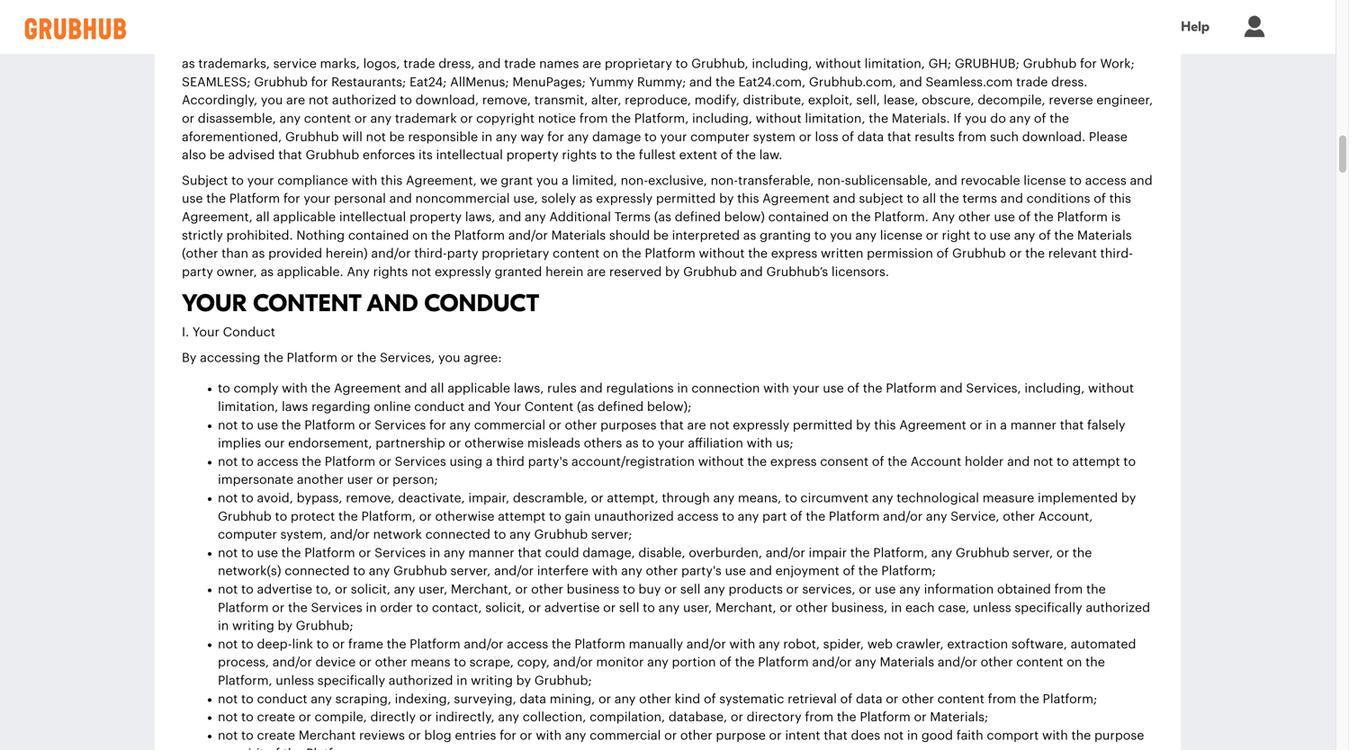 Task type: vqa. For each thing, say whether or not it's contained in the screenshot.
the Juice Mixology tab
no



Task type: locate. For each thing, give the bounding box(es) containing it.
agreement
[[763, 193, 830, 205], [334, 383, 401, 395], [900, 419, 967, 432]]

the up business,
[[859, 566, 878, 578]]

1 horizontal spatial you
[[536, 175, 558, 187]]

express inside to comply with the agreement and all applicable laws, rules and regulations in connection with your use of the platform and services, including, without limitation, laws regarding online conduct and your content (as defined below); not to use the platform or services for any commercial or other purposes that are not expressly permitted by this agreement or in a manner that falsely implies our endorsement, partnership or otherwise misleads others as to your affiliation with us; not to access the platform or services using a third party's account/registration without the express consent of the account holder and not to attempt to impersonate another user or person; not to avoid, bypass, remove, deactivate, impair, descramble, or attempt, through any means, to circumvent any technological measure implemented by grubhub to protect the platform, or otherwise attempt to gain unauthorized access to any part of the platform and/or any service, other account, computer system, and/or network connected to any grubhub server; not to use the platform or services in any manner that could damage, disable, overburden, and/or impair the platform, any grubhub server, or the network(s) connected to any grubhub server, and/or interfere with any other party's use and enjoyment of the platform; not to advertise to, or solicit, any user, merchant, or other business to buy or sell any products or services, or use any information obtained from the platform or the services in order to contact, solicit, or advertise or sell to any user, merchant, or other business, in each case, unless specifically authorized in writing by grubhub; not to deep-link to or frame the platform and/or access the platform manually and/or with any robot, spider, web crawler, extraction software, automated process, and/or device or other means to scrape, copy, and/or monitor any portion of the platform and/or any materials and/or other content on the platform, unless specifically authorized in writing by grubhub; not to conduct any scraping, indexing, surveying, data mining, or any other kind of systematic retrieval of data or other content from the platform; not to create or compile, directly or indirectly, any collection, compilation, database, or directory from the platform or materials; not to create merchant reviews or blog entries for or with any commercial or other purpose or intent that does not in good faith comport with the purpose or spirit of the platform;
[[771, 456, 817, 469]]

content up herein
[[553, 248, 600, 260]]

help link
[[1163, 7, 1228, 47]]

holder
[[965, 456, 1004, 469]]

0 vertical spatial permitted
[[656, 193, 716, 205]]

0 vertical spatial are
[[587, 266, 606, 278]]

and/or down the technological
[[883, 511, 923, 523]]

1 vertical spatial permitted
[[793, 419, 853, 432]]

(as
[[654, 211, 672, 224], [577, 401, 594, 414]]

0 horizontal spatial permitted
[[656, 193, 716, 205]]

1 vertical spatial contained
[[348, 229, 409, 242]]

writing up "deep-"
[[232, 620, 274, 633]]

license
[[1024, 175, 1066, 187], [880, 229, 923, 242]]

0 horizontal spatial contained
[[348, 229, 409, 242]]

2 horizontal spatial platform,
[[873, 547, 928, 560]]

i.
[[182, 326, 189, 339]]

0 horizontal spatial you
[[438, 352, 460, 365]]

permitted
[[656, 193, 716, 205], [793, 419, 853, 432]]

0 vertical spatial commercial
[[474, 419, 546, 432]]

in left good
[[907, 730, 918, 743]]

your down compliance
[[304, 193, 331, 205]]

on down should
[[603, 248, 619, 260]]

1 vertical spatial express
[[771, 456, 817, 469]]

1 horizontal spatial party's
[[682, 566, 722, 578]]

copy,
[[517, 657, 550, 670]]

affiliation
[[688, 438, 744, 450]]

subject
[[182, 175, 228, 187]]

0 horizontal spatial applicable
[[273, 211, 336, 224]]

1 vertical spatial are
[[687, 419, 706, 432]]

obtained
[[997, 584, 1051, 596]]

unless down the link
[[276, 675, 314, 688]]

of right part
[[790, 511, 803, 523]]

impersonate
[[218, 474, 294, 487]]

web
[[868, 639, 893, 651]]

attempt down falsely
[[1073, 456, 1120, 469]]

1 horizontal spatial writing
[[471, 675, 513, 688]]

content
[[553, 248, 600, 260], [1017, 657, 1064, 670], [938, 693, 985, 706]]

means,
[[738, 492, 782, 505]]

all
[[923, 193, 936, 205], [256, 211, 270, 224], [431, 383, 444, 395]]

0 horizontal spatial party
[[182, 266, 213, 278]]

0 vertical spatial authorized
[[1086, 602, 1151, 615]]

1 vertical spatial writing
[[471, 675, 513, 688]]

services down online
[[375, 419, 426, 432]]

2 horizontal spatial you
[[830, 229, 852, 242]]

1 vertical spatial defined
[[598, 401, 644, 414]]

conduct
[[223, 326, 275, 339]]

0 vertical spatial for
[[283, 193, 300, 205]]

as up account/registration
[[626, 438, 639, 450]]

(as inside subject to your compliance with this agreement, we grant you a limited, non-exclusive, non-transferable, non-sublicensable, and revocable license to access and use the platform for your personal and noncommercial use, solely as expressly permitted by this agreement and subject to all the terms and conditions of this agreement, all applicable intellectual property laws, and any additional terms (as defined below) contained on the platform. any other use of the platform is strictly prohibited. nothing contained on the platform and/or materials should be interpreted as granting to you any license or right to use any of the materials (other than as provided herein) and/or third-party proprietary content on the platform without the express written permission of grubhub or the relevant third- party owner, as applicable. any rights not expressly granted herein are reserved by grubhub and grubhub's licensors.
[[654, 211, 672, 224]]

1 horizontal spatial laws,
[[514, 383, 544, 395]]

1 horizontal spatial unless
[[973, 602, 1012, 615]]

0 vertical spatial you
[[536, 175, 558, 187]]

0 vertical spatial user,
[[419, 584, 448, 596]]

herein)
[[326, 248, 368, 260]]

limitation,
[[218, 401, 278, 414]]

or up misleads
[[549, 419, 562, 432]]

as right owner,
[[261, 266, 274, 278]]

0 vertical spatial party
[[447, 248, 479, 260]]

contained down intellectual
[[348, 229, 409, 242]]

1 vertical spatial sell
[[619, 602, 640, 615]]

1 horizontal spatial attempt
[[1073, 456, 1120, 469]]

entries
[[455, 730, 496, 743]]

materials down additional
[[551, 229, 606, 242]]

0 vertical spatial agreement
[[763, 193, 830, 205]]

0 horizontal spatial platform;
[[306, 748, 361, 751]]

platform up user on the bottom left of page
[[325, 456, 376, 469]]

the down circumvent
[[806, 511, 826, 523]]

your inside to comply with the agreement and all applicable laws, rules and regulations in connection with your use of the platform and services, including, without limitation, laws regarding online conduct and your content (as defined below); not to use the platform or services for any commercial or other purposes that are not expressly permitted by this agreement or in a manner that falsely implies our endorsement, partnership or otherwise misleads others as to your affiliation with us; not to access the platform or services using a third party's account/registration without the express consent of the account holder and not to attempt to impersonate another user or person; not to avoid, bypass, remove, deactivate, impair, descramble, or attempt, through any means, to circumvent any technological measure implemented by grubhub to protect the platform, or otherwise attempt to gain unauthorized access to any part of the platform and/or any service, other account, computer system, and/or network connected to any grubhub server; not to use the platform or services in any manner that could damage, disable, overburden, and/or impair the platform, any grubhub server, or the network(s) connected to any grubhub server, and/or interfere with any other party's use and enjoyment of the platform; not to advertise to, or solicit, any user, merchant, or other business to buy or sell any products or services, or use any information obtained from the platform or the services in order to contact, solicit, or advertise or sell to any user, merchant, or other business, in each case, unless specifically authorized in writing by grubhub; not to deep-link to or frame the platform and/or access the platform manually and/or with any robot, spider, web crawler, extraction software, automated process, and/or device or other means to scrape, copy, and/or monitor any portion of the platform and/or any materials and/or other content on the platform, unless specifically authorized in writing by grubhub; not to conduct any scraping, indexing, surveying, data mining, or any other kind of systematic retrieval of data or other content from the platform; not to create or compile, directly or indirectly, any collection, compilation, database, or directory from the platform or materials; not to create merchant reviews or blog entries for or with any commercial or other purpose or intent that does not in good faith comport with the purpose or spirit of the platform;
[[494, 401, 521, 414]]

grubhub up 'could'
[[534, 529, 588, 542]]

your left content
[[494, 401, 521, 414]]

server, up obtained
[[1013, 547, 1053, 560]]

without
[[699, 248, 745, 260], [1088, 383, 1134, 395], [698, 456, 744, 469]]

licensors.
[[832, 266, 889, 278]]

2 vertical spatial platform;
[[306, 748, 361, 751]]

the up does
[[837, 712, 857, 724]]

or down systematic on the right bottom of the page
[[731, 712, 744, 724]]

and/or up scrape,
[[464, 639, 504, 651]]

or left spirit
[[218, 748, 231, 751]]

0 vertical spatial your
[[193, 326, 220, 339]]

solicit, right contact,
[[485, 602, 525, 615]]

2 data from the left
[[856, 693, 883, 706]]

otherwise
[[465, 438, 524, 450], [435, 511, 495, 523]]

express
[[771, 248, 818, 260], [771, 456, 817, 469]]

a up 'solely'
[[562, 175, 569, 187]]

your
[[193, 326, 220, 339], [494, 401, 521, 414]]

(as up 'be' at the top of the page
[[654, 211, 672, 224]]

2 horizontal spatial content
[[1017, 657, 1064, 670]]

writing down scrape,
[[471, 675, 513, 688]]

laws, down noncommercial
[[465, 211, 495, 224]]

data up does
[[856, 693, 883, 706]]

or down the account,
[[1057, 547, 1069, 560]]

platform.
[[874, 211, 929, 224]]

1 horizontal spatial connected
[[425, 529, 491, 542]]

1 horizontal spatial materials
[[880, 657, 935, 670]]

0 horizontal spatial agreement
[[334, 383, 401, 395]]

0 vertical spatial advertise
[[257, 584, 312, 596]]

create
[[257, 712, 295, 724], [257, 730, 295, 743]]

the right comport
[[1072, 730, 1091, 743]]

defined up purposes
[[598, 401, 644, 414]]

in up process,
[[218, 620, 229, 633]]

1 vertical spatial party
[[182, 266, 213, 278]]

agree:
[[464, 352, 502, 365]]

materials down 'crawler,'
[[880, 657, 935, 670]]

unless
[[973, 602, 1012, 615], [276, 675, 314, 688]]

2 purpose from the left
[[1095, 730, 1145, 743]]

0 vertical spatial without
[[699, 248, 745, 260]]

services down network
[[375, 547, 426, 560]]

0 vertical spatial laws,
[[465, 211, 495, 224]]

your down below);
[[658, 438, 685, 450]]

the up relevant
[[1055, 229, 1074, 242]]

1 vertical spatial merchant,
[[716, 602, 777, 615]]

services
[[375, 419, 426, 432], [395, 456, 446, 469], [375, 547, 426, 560], [311, 602, 362, 615]]

2 create from the top
[[257, 730, 295, 743]]

from right obtained
[[1055, 584, 1083, 596]]

1 vertical spatial for
[[429, 419, 446, 432]]

the down should
[[622, 248, 642, 260]]

1 create from the top
[[257, 712, 295, 724]]

or left the business
[[515, 584, 528, 596]]

data up the collection,
[[520, 693, 546, 706]]

applicable inside subject to your compliance with this agreement, we grant you a limited, non-exclusive, non-transferable, non-sublicensable, and revocable license to access and use the platform for your personal and noncommercial use, solely as expressly permitted by this agreement and subject to all the terms and conditions of this agreement, all applicable intellectual property laws, and any additional terms (as defined below) contained on the platform. any other use of the platform is strictly prohibited. nothing contained on the platform and/or materials should be interpreted as granting to you any license or right to use any of the materials (other than as provided herein) and/or third-party proprietary content on the platform without the express written permission of grubhub or the relevant third- party owner, as applicable. any rights not expressly granted herein are reserved by grubhub and grubhub's licensors.
[[273, 211, 336, 224]]

license down platform.
[[880, 229, 923, 242]]

without down interpreted
[[699, 248, 745, 260]]

0 horizontal spatial third-
[[414, 248, 447, 260]]

agreement down transferable,
[[763, 193, 830, 205]]

1 horizontal spatial platform;
[[882, 566, 936, 578]]

a left the third
[[486, 456, 493, 469]]

1 vertical spatial platform,
[[873, 547, 928, 560]]

writing
[[232, 620, 274, 633], [471, 675, 513, 688]]

party
[[447, 248, 479, 260], [182, 266, 213, 278]]

overburden,
[[689, 547, 763, 560]]

1 vertical spatial applicable
[[448, 383, 510, 395]]

1 vertical spatial your
[[494, 401, 521, 414]]

the down 'system,' at left
[[281, 547, 301, 560]]

this
[[381, 175, 403, 187], [737, 193, 759, 205], [1110, 193, 1132, 205], [874, 419, 896, 432]]

1 vertical spatial content
[[1017, 657, 1064, 670]]

services up person;
[[395, 456, 446, 469]]

the up comport
[[1020, 693, 1040, 706]]

0 horizontal spatial user,
[[419, 584, 448, 596]]

grubhub image
[[18, 18, 133, 40]]

laws
[[282, 401, 308, 414]]

by down copy,
[[516, 675, 531, 688]]

3 non- from the left
[[818, 175, 845, 187]]

for
[[283, 193, 300, 205], [429, 419, 446, 432], [500, 730, 517, 743]]

1 horizontal spatial all
[[431, 383, 444, 395]]

1 horizontal spatial any
[[932, 211, 955, 224]]

platform up account
[[886, 383, 937, 395]]

or right buy
[[664, 584, 677, 596]]

and/or down extraction
[[938, 657, 978, 670]]

0 horizontal spatial grubhub;
[[296, 620, 353, 633]]

and/or
[[508, 229, 548, 242], [371, 248, 411, 260], [883, 511, 923, 523], [330, 529, 370, 542], [766, 547, 806, 560], [494, 566, 534, 578], [464, 639, 504, 651], [687, 639, 726, 651], [273, 657, 312, 670], [553, 657, 593, 670], [812, 657, 852, 670], [938, 657, 978, 670]]

platform; down merchant
[[306, 748, 361, 751]]

server;
[[591, 529, 632, 542]]

intellectual
[[339, 211, 406, 224]]

1 purpose from the left
[[716, 730, 766, 743]]

manner down "including,"
[[1011, 419, 1057, 432]]

information
[[924, 584, 994, 596]]

network(s)
[[218, 566, 281, 578]]

0 horizontal spatial purpose
[[716, 730, 766, 743]]

and/or down protect
[[330, 529, 370, 542]]

commercial down compilation,
[[590, 730, 661, 743]]

sell
[[680, 584, 701, 596], [619, 602, 640, 615]]

0 horizontal spatial all
[[256, 211, 270, 224]]

1 vertical spatial license
[[880, 229, 923, 242]]

0 horizontal spatial any
[[347, 266, 370, 278]]

defined
[[675, 211, 721, 224], [598, 401, 644, 414]]

0 vertical spatial conduct
[[414, 401, 465, 414]]

that left falsely
[[1060, 419, 1084, 432]]

by
[[182, 352, 197, 365]]

0 horizontal spatial conduct
[[257, 693, 307, 706]]

0 horizontal spatial data
[[520, 693, 546, 706]]

the down laws
[[281, 419, 301, 432]]

part
[[763, 511, 787, 523]]

limited,
[[572, 175, 617, 187]]

platform, down process,
[[218, 675, 272, 688]]

(as right content
[[577, 401, 594, 414]]

0 vertical spatial defined
[[675, 211, 721, 224]]

or up the device
[[332, 639, 345, 651]]

noncommercial
[[415, 193, 510, 205]]

0 vertical spatial a
[[562, 175, 569, 187]]

revocable
[[961, 175, 1020, 187]]

with
[[352, 175, 377, 187], [282, 383, 308, 395], [764, 383, 789, 395], [747, 438, 773, 450], [592, 566, 618, 578], [730, 639, 756, 651], [536, 730, 562, 743], [1043, 730, 1068, 743]]

a
[[562, 175, 569, 187], [1000, 419, 1007, 432], [486, 456, 493, 469]]

platform up does
[[860, 712, 911, 724]]

of down conditions
[[1019, 211, 1031, 224]]

technological
[[897, 492, 979, 505]]

0 horizontal spatial unless
[[276, 675, 314, 688]]

grubhub
[[952, 248, 1006, 260], [683, 266, 737, 278], [218, 511, 272, 523], [534, 529, 588, 542], [956, 547, 1010, 560], [393, 566, 447, 578]]

proprietary
[[482, 248, 549, 260]]

2 horizontal spatial agreement
[[900, 419, 967, 432]]

1 vertical spatial agreement
[[334, 383, 401, 395]]

including,
[[1025, 383, 1085, 395]]

each
[[906, 602, 935, 615]]

0 horizontal spatial non-
[[621, 175, 648, 187]]

2 vertical spatial you
[[438, 352, 460, 365]]

specifically down obtained
[[1015, 602, 1083, 615]]

your content and conduct i. your conduct
[[182, 290, 539, 339]]

commercial up the third
[[474, 419, 546, 432]]

exclusive,
[[648, 175, 708, 187]]

platform
[[229, 193, 280, 205], [1057, 211, 1108, 224], [454, 229, 505, 242], [645, 248, 696, 260], [287, 352, 338, 365], [886, 383, 937, 395], [304, 419, 355, 432], [325, 456, 376, 469], [829, 511, 880, 523], [304, 547, 355, 560], [218, 602, 269, 615], [410, 639, 461, 651], [575, 639, 626, 651], [758, 657, 809, 670], [860, 712, 911, 724]]

other inside subject to your compliance with this agreement, we grant you a limited, non-exclusive, non-transferable, non-sublicensable, and revocable license to access and use the platform for your personal and noncommercial use, solely as expressly permitted by this agreement and subject to all the terms and conditions of this agreement, all applicable intellectual property laws, and any additional terms (as defined below) contained on the platform. any other use of the platform is strictly prohibited. nothing contained on the platform and/or materials should be interpreted as granting to you any license or right to use any of the materials (other than as provided herein) and/or third-party proprietary content on the platform without the express written permission of grubhub or the relevant third- party owner, as applicable. any rights not expressly granted herein are reserved by grubhub and grubhub's licensors.
[[959, 211, 991, 224]]

third- down is
[[1101, 248, 1133, 260]]

expressly inside to comply with the agreement and all applicable laws, rules and regulations in connection with your use of the platform and services, including, without limitation, laws regarding online conduct and your content (as defined below); not to use the platform or services for any commercial or other purposes that are not expressly permitted by this agreement or in a manner that falsely implies our endorsement, partnership or otherwise misleads others as to your affiliation with us; not to access the platform or services using a third party's account/registration without the express consent of the account holder and not to attempt to impersonate another user or person; not to avoid, bypass, remove, deactivate, impair, descramble, or attempt, through any means, to circumvent any technological measure implemented by grubhub to protect the platform, or otherwise attempt to gain unauthorized access to any part of the platform and/or any service, other account, computer system, and/or network connected to any grubhub server; not to use the platform or services in any manner that could damage, disable, overburden, and/or impair the platform, any grubhub server, or the network(s) connected to any grubhub server, and/or interfere with any other party's use and enjoyment of the platform; not to advertise to, or solicit, any user, merchant, or other business to buy or sell any products or services, or use any information obtained from the platform or the services in order to contact, solicit, or advertise or sell to any user, merchant, or other business, in each case, unless specifically authorized in writing by grubhub; not to deep-link to or frame the platform and/or access the platform manually and/or with any robot, spider, web crawler, extraction software, automated process, and/or device or other means to scrape, copy, and/or monitor any portion of the platform and/or any materials and/or other content on the platform, unless specifically authorized in writing by grubhub; not to conduct any scraping, indexing, surveying, data mining, or any other kind of systematic retrieval of data or other content from the platform; not to create or compile, directly or indirectly, any collection, compilation, database, or directory from the platform or materials; not to create merchant reviews or blog entries for or with any commercial or other purpose or intent that does not in good faith comport with the purpose or spirit of the platform;
[[733, 419, 790, 432]]

bypass,
[[297, 492, 343, 505]]

access down "our" in the bottom of the page
[[257, 456, 298, 469]]

help
[[1181, 19, 1210, 35]]

interpreted
[[672, 229, 740, 242]]

0 vertical spatial unless
[[973, 602, 1012, 615]]

platform down the robot, at the bottom right
[[758, 657, 809, 670]]

0 horizontal spatial a
[[486, 456, 493, 469]]

access down through on the bottom
[[677, 511, 719, 523]]

grubhub; up the link
[[296, 620, 353, 633]]

0 horizontal spatial solicit,
[[351, 584, 391, 596]]

and
[[367, 290, 418, 318]]

1 horizontal spatial (as
[[654, 211, 672, 224]]

1 horizontal spatial defined
[[675, 211, 721, 224]]

2 vertical spatial expressly
[[733, 419, 790, 432]]

server, up contact,
[[451, 566, 491, 578]]

0 horizontal spatial are
[[587, 266, 606, 278]]

for up partnership
[[429, 419, 446, 432]]

otherwise down the impair,
[[435, 511, 495, 523]]

0 vertical spatial solicit,
[[351, 584, 391, 596]]

gain
[[565, 511, 591, 523]]

nothing
[[296, 229, 345, 242]]

extraction
[[947, 639, 1008, 651]]

1 vertical spatial unless
[[276, 675, 314, 688]]

surveying,
[[454, 693, 516, 706]]

by up below)
[[719, 193, 734, 205]]

0 vertical spatial from
[[1055, 584, 1083, 596]]

2 horizontal spatial materials
[[1078, 229, 1132, 242]]

account,
[[1039, 511, 1093, 523]]

solicit,
[[351, 584, 391, 596], [485, 602, 525, 615]]

all up prohibited.
[[256, 211, 270, 224]]

access inside subject to your compliance with this agreement, we grant you a limited, non-exclusive, non-transferable, non-sublicensable, and revocable license to access and use the platform for your personal and noncommercial use, solely as expressly permitted by this agreement and subject to all the terms and conditions of this agreement, all applicable intellectual property laws, and any additional terms (as defined below) contained on the platform. any other use of the platform is strictly prohibited. nothing contained on the platform and/or materials should be interpreted as granting to you any license or right to use any of the materials (other than as provided herein) and/or third-party proprietary content on the platform without the express written permission of grubhub or the relevant third- party owner, as applicable. any rights not expressly granted herein are reserved by grubhub and grubhub's licensors.
[[1085, 175, 1127, 187]]

other
[[959, 211, 991, 224], [565, 419, 597, 432], [1003, 511, 1035, 523], [646, 566, 678, 578], [531, 584, 564, 596], [796, 602, 828, 615], [375, 657, 407, 670], [981, 657, 1013, 670], [639, 693, 672, 706], [902, 693, 934, 706], [680, 730, 713, 743]]

1 vertical spatial from
[[988, 693, 1017, 706]]

account/registration
[[572, 456, 695, 469]]

1 horizontal spatial agreement
[[763, 193, 830, 205]]

services,
[[802, 584, 856, 596]]

0 horizontal spatial for
[[283, 193, 300, 205]]

2 vertical spatial agreement
[[900, 419, 967, 432]]

0 vertical spatial sell
[[680, 584, 701, 596]]

a inside subject to your compliance with this agreement, we grant you a limited, non-exclusive, non-transferable, non-sublicensable, and revocable license to access and use the platform for your personal and noncommercial use, solely as expressly permitted by this agreement and subject to all the terms and conditions of this agreement, all applicable intellectual property laws, and any additional terms (as defined below) contained on the platform. any other use of the platform is strictly prohibited. nothing contained on the platform and/or materials should be interpreted as granting to you any license or right to use any of the materials (other than as provided herein) and/or third-party proprietary content on the platform without the express written permission of grubhub or the relevant third- party owner, as applicable. any rights not expressly granted herein are reserved by grubhub and grubhub's licensors.
[[562, 175, 569, 187]]

all inside to comply with the agreement and all applicable laws, rules and regulations in connection with your use of the platform and services, including, without limitation, laws regarding online conduct and your content (as defined below); not to use the platform or services for any commercial or other purposes that are not expressly permitted by this agreement or in a manner that falsely implies our endorsement, partnership or otherwise misleads others as to your affiliation with us; not to access the platform or services using a third party's account/registration without the express consent of the account holder and not to attempt to impersonate another user or person; not to avoid, bypass, remove, deactivate, impair, descramble, or attempt, through any means, to circumvent any technological measure implemented by grubhub to protect the platform, or otherwise attempt to gain unauthorized access to any part of the platform and/or any service, other account, computer system, and/or network connected to any grubhub server; not to use the platform or services in any manner that could damage, disable, overburden, and/or impair the platform, any grubhub server, or the network(s) connected to any grubhub server, and/or interfere with any other party's use and enjoyment of the platform; not to advertise to, or solicit, any user, merchant, or other business to buy or sell any products or services, or use any information obtained from the platform or the services in order to contact, solicit, or advertise or sell to any user, merchant, or other business, in each case, unless specifically authorized in writing by grubhub; not to deep-link to or frame the platform and/or access the platform manually and/or with any robot, spider, web crawler, extraction software, automated process, and/or device or other means to scrape, copy, and/or monitor any portion of the platform and/or any materials and/or other content on the platform, unless specifically authorized in writing by grubhub; not to conduct any scraping, indexing, surveying, data mining, or any other kind of systematic retrieval of data or other content from the platform; not to create or compile, directly or indirectly, any collection, compilation, database, or directory from the platform or materials; not to create merchant reviews or blog entries for or with any commercial or other purpose or intent that does not in good faith comport with the purpose or spirit of the platform;
[[431, 383, 444, 395]]

advertise
[[257, 584, 312, 596], [545, 602, 600, 615]]

user, up contact,
[[419, 584, 448, 596]]

attempt
[[1073, 456, 1120, 469], [498, 511, 546, 523]]

1 non- from the left
[[621, 175, 648, 187]]

manually
[[629, 639, 683, 651]]

party down property at the left top of the page
[[447, 248, 479, 260]]

without up falsely
[[1088, 383, 1134, 395]]

relevant
[[1049, 248, 1097, 260]]

the down subject
[[206, 193, 226, 205]]

deep-
[[257, 639, 292, 651]]

1 vertical spatial create
[[257, 730, 295, 743]]

regarding
[[312, 401, 371, 414]]

the down your content and conduct i. your conduct
[[357, 352, 377, 365]]

laws,
[[465, 211, 495, 224], [514, 383, 544, 395]]

2 vertical spatial all
[[431, 383, 444, 395]]

the up automated
[[1087, 584, 1106, 596]]

merchant,
[[451, 584, 512, 596], [716, 602, 777, 615]]



Task type: describe. For each thing, give the bounding box(es) containing it.
deactivate,
[[398, 492, 465, 505]]

and/or down "spider," on the bottom right of the page
[[812, 657, 852, 670]]

the up means,
[[748, 456, 767, 469]]

below);
[[647, 401, 692, 414]]

is
[[1111, 211, 1121, 224]]

0 vertical spatial any
[[932, 211, 955, 224]]

in up holder
[[986, 419, 997, 432]]

other up "others"
[[565, 419, 597, 432]]

system,
[[280, 529, 327, 542]]

0 vertical spatial specifically
[[1015, 602, 1083, 615]]

1 third- from the left
[[414, 248, 447, 260]]

1 vertical spatial any
[[347, 266, 370, 278]]

1 vertical spatial authorized
[[389, 675, 453, 688]]

as up additional
[[580, 193, 593, 205]]

platform up prohibited.
[[229, 193, 280, 205]]

platform up the endorsement,
[[304, 419, 355, 432]]

services down to, on the bottom left of the page
[[311, 602, 362, 615]]

contact,
[[432, 602, 482, 615]]

materials;
[[930, 712, 989, 724]]

below)
[[724, 211, 765, 224]]

defined inside to comply with the agreement and all applicable laws, rules and regulations in connection with your use of the platform and services, including, without limitation, laws regarding online conduct and your content (as defined below); not to use the platform or services for any commercial or other purposes that are not expressly permitted by this agreement or in a manner that falsely implies our endorsement, partnership or otherwise misleads others as to your affiliation with us; not to access the platform or services using a third party's account/registration without the express consent of the account holder and not to attempt to impersonate another user or person; not to avoid, bypass, remove, deactivate, impair, descramble, or attempt, through any means, to circumvent any technological measure implemented by grubhub to protect the platform, or otherwise attempt to gain unauthorized access to any part of the platform and/or any service, other account, computer system, and/or network connected to any grubhub server; not to use the platform or services in any manner that could damage, disable, overburden, and/or impair the platform, any grubhub server, or the network(s) connected to any grubhub server, and/or interfere with any other party's use and enjoyment of the platform; not to advertise to, or solicit, any user, merchant, or other business to buy or sell any products or services, or use any information obtained from the platform or the services in order to contact, solicit, or advertise or sell to any user, merchant, or other business, in each case, unless specifically authorized in writing by grubhub; not to deep-link to or frame the platform and/or access the platform manually and/or with any robot, spider, web crawler, extraction software, automated process, and/or device or other means to scrape, copy, and/or monitor any portion of the platform and/or any materials and/or other content on the platform, unless specifically authorized in writing by grubhub; not to conduct any scraping, indexing, surveying, data mining, or any other kind of systematic retrieval of data or other content from the platform; not to create or compile, directly or indirectly, any collection, compilation, database, or directory from the platform or materials; not to create merchant reviews or blog entries for or with any commercial or other purpose or intent that does not in good faith comport with the purpose or spirit of the platform;
[[598, 401, 644, 414]]

1 data from the left
[[520, 693, 546, 706]]

not inside subject to your compliance with this agreement, we grant you a limited, non-exclusive, non-transferable, non-sublicensable, and revocable license to access and use the platform for your personal and noncommercial use, solely as expressly permitted by this agreement and subject to all the terms and conditions of this agreement, all applicable intellectual property laws, and any additional terms (as defined below) contained on the platform. any other use of the platform is strictly prohibited. nothing contained on the platform and/or materials should be interpreted as granting to you any license or right to use any of the materials (other than as provided herein) and/or third-party proprietary content on the platform without the express written permission of grubhub or the relevant third- party owner, as applicable. any rights not expressly granted herein are reserved by grubhub and grubhub's licensors.
[[411, 266, 431, 278]]

(as inside to comply with the agreement and all applicable laws, rules and regulations in connection with your use of the platform and services, including, without limitation, laws regarding online conduct and your content (as defined below); not to use the platform or services for any commercial or other purposes that are not expressly permitted by this agreement or in a manner that falsely implies our endorsement, partnership or otherwise misleads others as to your affiliation with us; not to access the platform or services using a third party's account/registration without the express consent of the account holder and not to attempt to impersonate another user or person; not to avoid, bypass, remove, deactivate, impair, descramble, or attempt, through any means, to circumvent any technological measure implemented by grubhub to protect the platform, or otherwise attempt to gain unauthorized access to any part of the platform and/or any service, other account, computer system, and/or network connected to any grubhub server; not to use the platform or services in any manner that could damage, disable, overburden, and/or impair the platform, any grubhub server, or the network(s) connected to any grubhub server, and/or interfere with any other party's use and enjoyment of the platform; not to advertise to, or solicit, any user, merchant, or other business to buy or sell any products or services, or use any information obtained from the platform or the services in order to contact, solicit, or advertise or sell to any user, merchant, or other business, in each case, unless specifically authorized in writing by grubhub; not to deep-link to or frame the platform and/or access the platform manually and/or with any robot, spider, web crawler, extraction software, automated process, and/or device or other means to scrape, copy, and/or monitor any portion of the platform and/or any materials and/or other content on the platform, unless specifically authorized in writing by grubhub; not to conduct any scraping, indexing, surveying, data mining, or any other kind of systematic retrieval of data or other content from the platform; not to create or compile, directly or indirectly, any collection, compilation, database, or directory from the platform or materials; not to create merchant reviews or blog entries for or with any commercial or other purpose or intent that does not in good faith comport with the purpose or spirit of the platform;
[[577, 401, 594, 414]]

the right impair
[[851, 547, 870, 560]]

and/or up proprietary
[[508, 229, 548, 242]]

platform up laws
[[287, 352, 338, 365]]

with left "us;"
[[747, 438, 773, 450]]

indexing,
[[395, 693, 451, 706]]

or down the deactivate,
[[419, 511, 432, 523]]

process,
[[218, 657, 269, 670]]

2 horizontal spatial a
[[1000, 419, 1007, 432]]

or down interfere
[[529, 602, 541, 615]]

or down web
[[886, 693, 899, 706]]

0 horizontal spatial from
[[805, 712, 834, 724]]

means
[[411, 657, 451, 670]]

of right "consent"
[[872, 456, 885, 469]]

impair,
[[468, 492, 510, 505]]

0 vertical spatial platform;
[[882, 566, 936, 578]]

others
[[584, 438, 622, 450]]

1 vertical spatial conduct
[[257, 693, 307, 706]]

compile,
[[315, 712, 367, 724]]

2 horizontal spatial from
[[1055, 584, 1083, 596]]

mining,
[[550, 693, 595, 706]]

person;
[[393, 474, 438, 487]]

provided
[[268, 248, 322, 260]]

permitted inside to comply with the agreement and all applicable laws, rules and regulations in connection with your use of the platform and services, including, without limitation, laws regarding online conduct and your content (as defined below); not to use the platform or services for any commercial or other purposes that are not expressly permitted by this agreement or in a manner that falsely implies our endorsement, partnership or otherwise misleads others as to your affiliation with us; not to access the platform or services using a third party's account/registration without the express consent of the account holder and not to attempt to impersonate another user or person; not to avoid, bypass, remove, deactivate, impair, descramble, or attempt, through any means, to circumvent any technological measure implemented by grubhub to protect the platform, or otherwise attempt to gain unauthorized access to any part of the platform and/or any service, other account, computer system, and/or network connected to any grubhub server; not to use the platform or services in any manner that could damage, disable, overburden, and/or impair the platform, any grubhub server, or the network(s) connected to any grubhub server, and/or interfere with any other party's use and enjoyment of the platform; not to advertise to, or solicit, any user, merchant, or other business to buy or sell any products or services, or use any information obtained from the platform or the services in order to contact, solicit, or advertise or sell to any user, merchant, or other business, in each case, unless specifically authorized in writing by grubhub; not to deep-link to or frame the platform and/or access the platform manually and/or with any robot, spider, web crawler, extraction software, automated process, and/or device or other means to scrape, copy, and/or monitor any portion of the platform and/or any materials and/or other content on the platform, unless specifically authorized in writing by grubhub; not to conduct any scraping, indexing, surveying, data mining, or any other kind of systematic retrieval of data or other content from the platform; not to create or compile, directly or indirectly, any collection, compilation, database, or directory from the platform or materials; not to create merchant reviews or blog entries for or with any commercial or other purpose or intent that does not in good faith comport with the purpose or spirit of the platform;
[[793, 419, 853, 432]]

1 vertical spatial without
[[1088, 383, 1134, 395]]

or up "deep-"
[[272, 602, 285, 615]]

frame
[[348, 639, 383, 651]]

retrieval
[[788, 693, 837, 706]]

1 horizontal spatial for
[[429, 419, 446, 432]]

rules
[[547, 383, 577, 395]]

the down remove, at bottom left
[[338, 511, 358, 523]]

software,
[[1012, 639, 1068, 651]]

or left attempt,
[[591, 492, 604, 505]]

laws, inside subject to your compliance with this agreement, we grant you a limited, non-exclusive, non-transferable, non-sublicensable, and revocable license to access and use the platform for your personal and noncommercial use, solely as expressly permitted by this agreement and subject to all the terms and conditions of this agreement, all applicable intellectual property laws, and any additional terms (as defined below) contained on the platform. any other use of the platform is strictly prohibited. nothing contained on the platform and/or materials should be interpreted as granting to you any license or right to use any of the materials (other than as provided herein) and/or third-party proprietary content on the platform without the express written permission of grubhub or the relevant third- party owner, as applicable. any rights not expressly granted herein are reserved by grubhub and grubhub's licensors.
[[465, 211, 495, 224]]

enjoyment
[[776, 566, 840, 578]]

interfere
[[537, 566, 589, 578]]

0 horizontal spatial advertise
[[257, 584, 312, 596]]

applicable inside to comply with the agreement and all applicable laws, rules and regulations in connection with your use of the platform and services, including, without limitation, laws regarding online conduct and your content (as defined below); not to use the platform or services for any commercial or other purposes that are not expressly permitted by this agreement or in a manner that falsely implies our endorsement, partnership or otherwise misleads others as to your affiliation with us; not to access the platform or services using a third party's account/registration without the express consent of the account holder and not to attempt to impersonate another user or person; not to avoid, bypass, remove, deactivate, impair, descramble, or attempt, through any means, to circumvent any technological measure implemented by grubhub to protect the platform, or otherwise attempt to gain unauthorized access to any part of the platform and/or any service, other account, computer system, and/or network connected to any grubhub server; not to use the platform or services in any manner that could damage, disable, overburden, and/or impair the platform, any grubhub server, or the network(s) connected to any grubhub server, and/or interfere with any other party's use and enjoyment of the platform; not to advertise to, or solicit, any user, merchant, or other business to buy or sell any products or services, or use any information obtained from the platform or the services in order to contact, solicit, or advertise or sell to any user, merchant, or other business, in each case, unless specifically authorized in writing by grubhub; not to deep-link to or frame the platform and/or access the platform manually and/or with any robot, spider, web crawler, extraction software, automated process, and/or device or other means to scrape, copy, and/or monitor any portion of the platform and/or any materials and/or other content on the platform, unless specifically authorized in writing by grubhub; not to conduct any scraping, indexing, surveying, data mining, or any other kind of systematic retrieval of data or other content from the platform; not to create or compile, directly or indirectly, any collection, compilation, database, or directory from the platform or materials; not to create merchant reviews or blog entries for or with any commercial or other purpose or intent that does not in good faith comport with the purpose or spirit of the platform;
[[448, 383, 510, 395]]

grubhub down network
[[393, 566, 447, 578]]

conduct
[[425, 290, 539, 318]]

2 horizontal spatial for
[[500, 730, 517, 743]]

other down services,
[[796, 602, 828, 615]]

the right frame
[[387, 639, 406, 651]]

content
[[253, 290, 361, 318]]

1 horizontal spatial authorized
[[1086, 602, 1151, 615]]

owner,
[[217, 266, 257, 278]]

additional
[[549, 211, 611, 224]]

partnership
[[376, 438, 445, 450]]

1 vertical spatial server,
[[451, 566, 491, 578]]

0 horizontal spatial materials
[[551, 229, 606, 242]]

0 vertical spatial otherwise
[[465, 438, 524, 450]]

the up another
[[302, 456, 321, 469]]

with up laws
[[282, 383, 308, 395]]

1 vertical spatial platform;
[[1043, 693, 1098, 706]]

of up relevant
[[1039, 229, 1051, 242]]

and/or up rights
[[371, 248, 411, 260]]

2 non- from the left
[[711, 175, 738, 187]]

with inside subject to your compliance with this agreement, we grant you a limited, non-exclusive, non-transferable, non-sublicensable, and revocable license to access and use the platform for your personal and noncommercial use, solely as expressly permitted by this agreement and subject to all the terms and conditions of this agreement, all applicable intellectual property laws, and any additional terms (as defined below) contained on the platform. any other use of the platform is strictly prohibited. nothing contained on the platform and/or materials should be interpreted as granting to you any license or right to use any of the materials (other than as provided herein) and/or third-party proprietary content on the platform without the express written permission of grubhub or the relevant third- party owner, as applicable. any rights not expressly granted herein are reserved by grubhub and grubhub's licensors.
[[352, 175, 377, 187]]

and/or up portion in the bottom of the page
[[687, 639, 726, 651]]

that down below);
[[660, 419, 684, 432]]

services, inside to comply with the agreement and all applicable laws, rules and regulations in connection with your use of the platform and services, including, without limitation, laws regarding online conduct and your content (as defined below); not to use the platform or services for any commercial or other purposes that are not expressly permitted by this agreement or in a manner that falsely implies our endorsement, partnership or otherwise misleads others as to your affiliation with us; not to access the platform or services using a third party's account/registration without the express consent of the account holder and not to attempt to impersonate another user or person; not to avoid, bypass, remove, deactivate, impair, descramble, or attempt, through any means, to circumvent any technological measure implemented by grubhub to protect the platform, or otherwise attempt to gain unauthorized access to any part of the platform and/or any service, other account, computer system, and/or network connected to any grubhub server; not to use the platform or services in any manner that could damage, disable, overburden, and/or impair the platform, any grubhub server, or the network(s) connected to any grubhub server, and/or interfere with any other party's use and enjoyment of the platform; not to advertise to, or solicit, any user, merchant, or other business to buy or sell any products or services, or use any information obtained from the platform or the services in order to contact, solicit, or advertise or sell to any user, merchant, or other business, in each case, unless specifically authorized in writing by grubhub; not to deep-link to or frame the platform and/or access the platform manually and/or with any robot, spider, web crawler, extraction software, automated process, and/or device or other means to scrape, copy, and/or monitor any portion of the platform and/or any materials and/or other content on the platform, unless specifically authorized in writing by grubhub; not to conduct any scraping, indexing, surveying, data mining, or any other kind of systematic retrieval of data or other content from the platform; not to create or compile, directly or indirectly, any collection, compilation, database, or directory from the platform or materials; not to create merchant reviews or blog entries for or with any commercial or other purpose or intent that does not in good faith comport with the purpose or spirit of the platform;
[[966, 383, 1021, 395]]

monitor
[[596, 657, 644, 670]]

in left the order
[[366, 602, 377, 615]]

or down your content and conduct i. your conduct
[[341, 352, 354, 365]]

by up "consent"
[[856, 419, 871, 432]]

or up compilation,
[[599, 693, 611, 706]]

1 horizontal spatial from
[[988, 693, 1017, 706]]

impair
[[809, 547, 847, 560]]

0 vertical spatial manner
[[1011, 419, 1057, 432]]

1 horizontal spatial content
[[938, 693, 985, 706]]

be
[[653, 229, 669, 242]]

avoid,
[[257, 492, 293, 505]]

on up written
[[833, 211, 848, 224]]

or down database,
[[664, 730, 677, 743]]

0 horizontal spatial attempt
[[498, 511, 546, 523]]

crawler,
[[896, 639, 944, 651]]

disable,
[[639, 547, 686, 560]]

circumvent
[[801, 492, 869, 505]]

scrape,
[[470, 657, 514, 670]]

or up merchant
[[299, 712, 311, 724]]

agreement inside subject to your compliance with this agreement, we grant you a limited, non-exclusive, non-transferable, non-sublicensable, and revocable license to access and use the platform for your personal and noncommercial use, solely as expressly permitted by this agreement and subject to all the terms and conditions of this agreement, all applicable intellectual property laws, and any additional terms (as defined below) contained on the platform. any other use of the platform is strictly prohibited. nothing contained on the platform and/or materials should be interpreted as granting to you any license or right to use any of the materials (other than as provided herein) and/or third-party proprietary content on the platform without the express written permission of grubhub or the relevant third- party owner, as applicable. any rights not expressly granted herein are reserved by grubhub and grubhub's licensors.
[[763, 193, 830, 205]]

comport
[[987, 730, 1039, 743]]

materials inside to comply with the agreement and all applicable laws, rules and regulations in connection with your use of the platform and services, including, without limitation, laws regarding online conduct and your content (as defined below); not to use the platform or services for any commercial or other purposes that are not expressly permitted by this agreement or in a manner that falsely implies our endorsement, partnership or otherwise misleads others as to your affiliation with us; not to access the platform or services using a third party's account/registration without the express consent of the account holder and not to attempt to impersonate another user or person; not to avoid, bypass, remove, deactivate, impair, descramble, or attempt, through any means, to circumvent any technological measure implemented by grubhub to protect the platform, or otherwise attempt to gain unauthorized access to any part of the platform and/or any service, other account, computer system, and/or network connected to any grubhub server; not to use the platform or services in any manner that could damage, disable, overburden, and/or impair the platform, any grubhub server, or the network(s) connected to any grubhub server, and/or interfere with any other party's use and enjoyment of the platform; not to advertise to, or solicit, any user, merchant, or other business to buy or sell any products or services, or use any information obtained from the platform or the services in order to contact, solicit, or advertise or sell to any user, merchant, or other business, in each case, unless specifically authorized in writing by grubhub; not to deep-link to or frame the platform and/or access the platform manually and/or with any robot, spider, web crawler, extraction software, automated process, and/or device or other means to scrape, copy, and/or monitor any portion of the platform and/or any materials and/or other content on the platform, unless specifically authorized in writing by grubhub; not to conduct any scraping, indexing, surveying, data mining, or any other kind of systematic retrieval of data or other content from the platform; not to create or compile, directly or indirectly, any collection, compilation, database, or directory from the platform or materials; not to create merchant reviews or blog entries for or with any commercial or other purpose or intent that does not in good faith comport with the purpose or spirit of the platform;
[[880, 657, 935, 670]]

1 horizontal spatial party
[[447, 248, 479, 260]]

strictly
[[182, 229, 223, 242]]

other down interfere
[[531, 584, 564, 596]]

third
[[496, 456, 525, 469]]

(other
[[182, 248, 218, 260]]

0 vertical spatial grubhub;
[[296, 620, 353, 633]]

other left kind
[[639, 693, 672, 706]]

2 third- from the left
[[1101, 248, 1133, 260]]

conditions
[[1027, 193, 1091, 205]]

0 horizontal spatial expressly
[[435, 266, 491, 278]]

are inside to comply with the agreement and all applicable laws, rules and regulations in connection with your use of the platform and services, including, without limitation, laws regarding online conduct and your content (as defined below); not to use the platform or services for any commercial or other purposes that are not expressly permitted by this agreement or in a manner that falsely implies our endorsement, partnership or otherwise misleads others as to your affiliation with us; not to access the platform or services using a third party's account/registration without the express consent of the account holder and not to attempt to impersonate another user or person; not to avoid, bypass, remove, deactivate, impair, descramble, or attempt, through any means, to circumvent any technological measure implemented by grubhub to protect the platform, or otherwise attempt to gain unauthorized access to any part of the platform and/or any service, other account, computer system, and/or network connected to any grubhub server; not to use the platform or services in any manner that could damage, disable, overburden, and/or impair the platform, any grubhub server, or the network(s) connected to any grubhub server, and/or interfere with any other party's use and enjoyment of the platform; not to advertise to, or solicit, any user, merchant, or other business to buy or sell any products or services, or use any information obtained from the platform or the services in order to contact, solicit, or advertise or sell to any user, merchant, or other business, in each case, unless specifically authorized in writing by grubhub; not to deep-link to or frame the platform and/or access the platform manually and/or with any robot, spider, web crawler, extraction software, automated process, and/or device or other means to scrape, copy, and/or monitor any portion of the platform and/or any materials and/or other content on the platform, unless specifically authorized in writing by grubhub; not to conduct any scraping, indexing, surveying, data mining, or any other kind of systematic retrieval of data or other content from the platform; not to create or compile, directly or indirectly, any collection, compilation, database, or directory from the platform or materials; not to create merchant reviews or blog entries for or with any commercial or other purpose or intent that does not in good faith comport with the purpose or spirit of the platform;
[[687, 419, 706, 432]]

platform down 'be' at the top of the page
[[645, 248, 696, 260]]

0 horizontal spatial party's
[[528, 456, 568, 469]]

user
[[347, 474, 373, 487]]

platform down conditions
[[1057, 211, 1108, 224]]

remove,
[[346, 492, 395, 505]]

damage,
[[583, 547, 635, 560]]

by right implemented
[[1122, 492, 1136, 505]]

0 horizontal spatial writing
[[232, 620, 274, 633]]

grubhub down interpreted
[[683, 266, 737, 278]]

connection
[[692, 383, 760, 395]]

permitted inside subject to your compliance with this agreement, we grant you a limited, non-exclusive, non-transferable, non-sublicensable, and revocable license to access and use the platform for your personal and noncommercial use, solely as expressly permitted by this agreement and subject to all the terms and conditions of this agreement, all applicable intellectual property laws, and any additional terms (as defined below) contained on the platform. any other use of the platform is strictly prohibited. nothing contained on the platform and/or materials should be interpreted as granting to you any license or right to use any of the materials (other than as provided herein) and/or third-party proprietary content on the platform without the express written permission of grubhub or the relevant third- party owner, as applicable. any rights not expressly granted herein are reserved by grubhub and grubhub's licensors.
[[656, 193, 716, 205]]

this inside to comply with the agreement and all applicable laws, rules and regulations in connection with your use of the platform and services, including, without limitation, laws regarding online conduct and your content (as defined below); not to use the platform or services for any commercial or other purposes that are not expressly permitted by this agreement or in a manner that falsely implies our endorsement, partnership or otherwise misleads others as to your affiliation with us; not to access the platform or services using a third party's account/registration without the express consent of the account holder and not to attempt to impersonate another user or person; not to avoid, bypass, remove, deactivate, impair, descramble, or attempt, through any means, to circumvent any technological measure implemented by grubhub to protect the platform, or otherwise attempt to gain unauthorized access to any part of the platform and/or any service, other account, computer system, and/or network connected to any grubhub server; not to use the platform or services in any manner that could damage, disable, overburden, and/or impair the platform, any grubhub server, or the network(s) connected to any grubhub server, and/or interfere with any other party's use and enjoyment of the platform; not to advertise to, or solicit, any user, merchant, or other business to buy or sell any products or services, or use any information obtained from the platform or the services in order to contact, solicit, or advertise or sell to any user, merchant, or other business, in each case, unless specifically authorized in writing by grubhub; not to deep-link to or frame the platform and/or access the platform manually and/or with any robot, spider, web crawler, extraction software, automated process, and/or device or other means to scrape, copy, and/or monitor any portion of the platform and/or any materials and/or other content on the platform, unless specifically authorized in writing by grubhub; not to conduct any scraping, indexing, surveying, data mining, or any other kind of systematic retrieval of data or other content from the platform; not to create or compile, directly or indirectly, any collection, compilation, database, or directory from the platform or materials; not to create merchant reviews or blog entries for or with any commercial or other purpose or intent that does not in good faith comport with the purpose or spirit of the platform;
[[874, 419, 896, 432]]

in left each
[[891, 602, 902, 615]]

0 vertical spatial attempt
[[1073, 456, 1120, 469]]

0 vertical spatial license
[[1024, 175, 1066, 187]]

should
[[609, 229, 650, 242]]

platform up monitor
[[575, 639, 626, 651]]

by right reserved
[[665, 266, 680, 278]]

0 horizontal spatial specifically
[[318, 675, 385, 688]]

falsely
[[1087, 419, 1126, 432]]

the down granting
[[748, 248, 768, 260]]

the down property at the left top of the page
[[431, 229, 451, 242]]

0 horizontal spatial sell
[[619, 602, 640, 615]]

rights
[[373, 266, 408, 278]]

of right portion in the bottom of the page
[[720, 657, 732, 670]]

for inside subject to your compliance with this agreement, we grant you a limited, non-exclusive, non-transferable, non-sublicensable, and revocable license to access and use the platform for your personal and noncommercial use, solely as expressly permitted by this agreement and subject to all the terms and conditions of this agreement, all applicable intellectual property laws, and any additional terms (as defined below) contained on the platform. any other use of the platform is strictly prohibited. nothing contained on the platform and/or materials should be interpreted as granting to you any license or right to use any of the materials (other than as provided herein) and/or third-party proprietary content on the platform without the express written permission of grubhub or the relevant third- party owner, as applicable. any rights not expressly granted herein are reserved by grubhub and grubhub's licensors.
[[283, 193, 300, 205]]

terms
[[615, 211, 651, 224]]

written
[[821, 248, 864, 260]]

your
[[182, 290, 247, 318]]

automated
[[1071, 639, 1137, 651]]

platform down circumvent
[[829, 511, 880, 523]]

0 vertical spatial expressly
[[596, 193, 653, 205]]

1 horizontal spatial conduct
[[414, 401, 465, 414]]

network
[[373, 529, 422, 542]]

1 horizontal spatial user,
[[683, 602, 712, 615]]

to,
[[316, 584, 332, 596]]

or down the business
[[603, 602, 616, 615]]

other down database,
[[680, 730, 713, 743]]

blog
[[424, 730, 452, 743]]

herein
[[546, 266, 584, 278]]

the up systematic on the right bottom of the page
[[735, 657, 755, 670]]

1 horizontal spatial merchant,
[[716, 602, 777, 615]]

the up mining,
[[552, 639, 571, 651]]

content inside subject to your compliance with this agreement, we grant you a limited, non-exclusive, non-transferable, non-sublicensable, and revocable license to access and use the platform for your personal and noncommercial use, solely as expressly permitted by this agreement and subject to all the terms and conditions of this agreement, all applicable intellectual property laws, and any additional terms (as defined below) contained on the platform. any other use of the platform is strictly prohibited. nothing contained on the platform and/or materials should be interpreted as granting to you any license or right to use any of the materials (other than as provided herein) and/or third-party proprietary content on the platform without the express written permission of grubhub or the relevant third- party owner, as applicable. any rights not expressly granted herein are reserved by grubhub and grubhub's licensors.
[[553, 248, 600, 260]]

on inside to comply with the agreement and all applicable laws, rules and regulations in connection with your use of the platform and services, including, without limitation, laws regarding online conduct and your content (as defined below); not to use the platform or services for any commercial or other purposes that are not expressly permitted by this agreement or in a manner that falsely implies our endorsement, partnership or otherwise misleads others as to your affiliation with us; not to access the platform or services using a third party's account/registration without the express consent of the account holder and not to attempt to impersonate another user or person; not to avoid, bypass, remove, deactivate, impair, descramble, or attempt, through any means, to circumvent any technological measure implemented by grubhub to protect the platform, or otherwise attempt to gain unauthorized access to any part of the platform and/or any service, other account, computer system, and/or network connected to any grubhub server; not to use the platform or services in any manner that could damage, disable, overburden, and/or impair the platform, any grubhub server, or the network(s) connected to any grubhub server, and/or interfere with any other party's use and enjoyment of the platform; not to advertise to, or solicit, any user, merchant, or other business to buy or sell any products or services, or use any information obtained from the platform or the services in order to contact, solicit, or advertise or sell to any user, merchant, or other business, in each case, unless specifically authorized in writing by grubhub; not to deep-link to or frame the platform and/or access the platform manually and/or with any robot, spider, web crawler, extraction software, automated process, and/or device or other means to scrape, copy, and/or monitor any portion of the platform and/or any materials and/or other content on the platform, unless specifically authorized in writing by grubhub; not to conduct any scraping, indexing, surveying, data mining, or any other kind of systematic retrieval of data or other content from the platform; not to create or compile, directly or indirectly, any collection, compilation, database, or directory from the platform or materials; not to create merchant reviews or blog entries for or with any commercial or other purpose or intent that does not in good faith comport with the purpose or spirit of the platform;
[[1067, 657, 1082, 670]]

grubhub down service,
[[956, 547, 1010, 560]]

platform up means in the left of the page
[[410, 639, 461, 651]]

2 vertical spatial without
[[698, 456, 744, 469]]

collection,
[[523, 712, 586, 724]]

than
[[222, 248, 249, 260]]

us;
[[776, 438, 794, 450]]

purposes
[[601, 419, 657, 432]]

granting
[[760, 229, 811, 242]]

1 vertical spatial party's
[[682, 566, 722, 578]]

or up holder
[[970, 419, 983, 432]]

of down right
[[937, 248, 949, 260]]

and/or up enjoyment
[[766, 547, 806, 560]]

database,
[[669, 712, 728, 724]]

or down partnership
[[379, 456, 392, 469]]

in up surveying,
[[457, 675, 468, 688]]

as inside to comply with the agreement and all applicable laws, rules and regulations in connection with your use of the platform and services, including, without limitation, laws regarding online conduct and your content (as defined below); not to use the platform or services for any commercial or other purposes that are not expressly permitted by this agreement or in a manner that falsely implies our endorsement, partnership or otherwise misleads others as to your affiliation with us; not to access the platform or services using a third party's account/registration without the express consent of the account holder and not to attempt to impersonate another user or person; not to avoid, bypass, remove, deactivate, impair, descramble, or attempt, through any means, to circumvent any technological measure implemented by grubhub to protect the platform, or otherwise attempt to gain unauthorized access to any part of the platform and/or any service, other account, computer system, and/or network connected to any grubhub server; not to use the platform or services in any manner that could damage, disable, overburden, and/or impair the platform, any grubhub server, or the network(s) connected to any grubhub server, and/or interfere with any other party's use and enjoyment of the platform; not to advertise to, or solicit, any user, merchant, or other business to buy or sell any products or services, or use any information obtained from the platform or the services in order to contact, solicit, or advertise or sell to any user, merchant, or other business, in each case, unless specifically authorized in writing by grubhub; not to deep-link to or frame the platform and/or access the platform manually and/or with any robot, spider, web crawler, extraction software, automated process, and/or device or other means to scrape, copy, and/or monitor any portion of the platform and/or any materials and/or other content on the platform, unless specifically authorized in writing by grubhub; not to conduct any scraping, indexing, surveying, data mining, or any other kind of systematic retrieval of data or other content from the platform; not to create or compile, directly or indirectly, any collection, compilation, database, or directory from the platform or materials; not to create merchant reviews or blog entries for or with any commercial or other purpose or intent that does not in good faith comport with the purpose or spirit of the platform;
[[626, 438, 639, 450]]

or left relevant
[[1010, 248, 1022, 260]]

terms
[[963, 193, 997, 205]]

by accessing the platform or the services, you agree:
[[182, 352, 502, 365]]

spider,
[[823, 639, 864, 651]]

1 vertical spatial advertise
[[545, 602, 600, 615]]

directly
[[370, 712, 416, 724]]

the left relevant
[[1026, 248, 1045, 260]]

regulations
[[606, 383, 674, 395]]

1 horizontal spatial contained
[[768, 211, 829, 224]]

1 vertical spatial agreement,
[[182, 211, 253, 224]]

by up "deep-"
[[278, 620, 292, 633]]

2 vertical spatial platform,
[[218, 675, 272, 688]]

0 vertical spatial connected
[[425, 529, 491, 542]]

or up good
[[914, 712, 927, 724]]

our
[[265, 438, 285, 450]]

0 horizontal spatial manner
[[468, 547, 515, 560]]

as down prohibited.
[[252, 248, 265, 260]]

1 vertical spatial you
[[830, 229, 852, 242]]

0 vertical spatial all
[[923, 193, 936, 205]]

1 vertical spatial otherwise
[[435, 511, 495, 523]]

kind
[[675, 693, 701, 706]]

property
[[410, 211, 462, 224]]

1 horizontal spatial solicit,
[[485, 602, 525, 615]]

or down enjoyment
[[786, 584, 799, 596]]

content
[[525, 401, 574, 414]]

service,
[[951, 511, 1000, 523]]

or down the collection,
[[520, 730, 533, 743]]

your inside your content and conduct i. your conduct
[[193, 326, 220, 339]]

could
[[545, 547, 579, 560]]

laws, inside to comply with the agreement and all applicable laws, rules and regulations in connection with your use of the platform and services, including, without limitation, laws regarding online conduct and your content (as defined below); not to use the platform or services for any commercial or other purposes that are not expressly permitted by this agreement or in a manner that falsely implies our endorsement, partnership or otherwise misleads others as to your affiliation with us; not to access the platform or services using a third party's account/registration without the express consent of the account holder and not to attempt to impersonate another user or person; not to avoid, bypass, remove, deactivate, impair, descramble, or attempt, through any means, to circumvent any technological measure implemented by grubhub to protect the platform, or otherwise attempt to gain unauthorized access to any part of the platform and/or any service, other account, computer system, and/or network connected to any grubhub server; not to use the platform or services in any manner that could damage, disable, overburden, and/or impair the platform, any grubhub server, or the network(s) connected to any grubhub server, and/or interfere with any other party's use and enjoyment of the platform; not to advertise to, or solicit, any user, merchant, or other business to buy or sell any products or services, or use any information obtained from the platform or the services in order to contact, solicit, or advertise or sell to any user, merchant, or other business, in each case, unless specifically authorized in writing by grubhub; not to deep-link to or frame the platform and/or access the platform manually and/or with any robot, spider, web crawler, extraction software, automated process, and/or device or other means to scrape, copy, and/or monitor any portion of the platform and/or any materials and/or other content on the platform, unless specifically authorized in writing by grubhub; not to conduct any scraping, indexing, surveying, data mining, or any other kind of systematic retrieval of data or other content from the platform; not to create or compile, directly or indirectly, any collection, compilation, database, or directory from the platform or materials; not to create merchant reviews or blog entries for or with any commercial or other purpose or intent that does not in good faith comport with the purpose or spirit of the platform;
[[514, 383, 544, 395]]

0 vertical spatial services,
[[380, 352, 435, 365]]

permission
[[867, 248, 934, 260]]

products
[[729, 584, 783, 596]]

are inside subject to your compliance with this agreement, we grant you a limited, non-exclusive, non-transferable, non-sublicensable, and revocable license to access and use the platform for your personal and noncommercial use, solely as expressly permitted by this agreement and subject to all the terms and conditions of this agreement, all applicable intellectual property laws, and any additional terms (as defined below) contained on the platform. any other use of the platform is strictly prohibited. nothing contained on the platform and/or materials should be interpreted as granting to you any license or right to use any of the materials (other than as provided herein) and/or third-party proprietary content on the platform without the express written permission of grubhub or the relevant third- party owner, as applicable. any rights not expressly granted herein are reserved by grubhub and grubhub's licensors.
[[587, 266, 606, 278]]

reviews
[[359, 730, 405, 743]]

0 vertical spatial agreement,
[[406, 175, 477, 187]]

in down the deactivate,
[[429, 547, 441, 560]]

of up "consent"
[[847, 383, 860, 395]]

your left compliance
[[247, 175, 274, 187]]

of right conditions
[[1094, 193, 1106, 205]]

express inside subject to your compliance with this agreement, we grant you a limited, non-exclusive, non-transferable, non-sublicensable, and revocable license to access and use the platform for your personal and noncommercial use, solely as expressly permitted by this agreement and subject to all the terms and conditions of this agreement, all applicable intellectual property laws, and any additional terms (as defined below) contained on the platform. any other use of the platform is strictly prohibited. nothing contained on the platform and/or materials should be interpreted as granting to you any license or right to use any of the materials (other than as provided herein) and/or third-party proprietary content on the platform without the express written permission of grubhub or the relevant third- party owner, as applicable. any rights not expressly granted herein are reserved by grubhub and grubhub's licensors.
[[771, 248, 818, 260]]

the down automated
[[1086, 657, 1105, 670]]

directory
[[747, 712, 802, 724]]

1 vertical spatial connected
[[285, 566, 350, 578]]

with right connection
[[764, 383, 789, 395]]

1 horizontal spatial commercial
[[590, 730, 661, 743]]

through
[[662, 492, 710, 505]]

0 horizontal spatial merchant,
[[451, 584, 512, 596]]

1 horizontal spatial grubhub;
[[534, 675, 592, 688]]

grubhub up computer
[[218, 511, 272, 523]]

defined inside subject to your compliance with this agreement, we grant you a limited, non-exclusive, non-transferable, non-sublicensable, and revocable license to access and use the platform for your personal and noncommercial use, solely as expressly permitted by this agreement and subject to all the terms and conditions of this agreement, all applicable intellectual property laws, and any additional terms (as defined below) contained on the platform. any other use of the platform is strictly prohibited. nothing contained on the platform and/or materials should be interpreted as granting to you any license or right to use any of the materials (other than as provided herein) and/or third-party proprietary content on the platform without the express written permission of grubhub or the relevant third- party owner, as applicable. any rights not expressly granted herein are reserved by grubhub and grubhub's licensors.
[[675, 211, 721, 224]]

platform down 'system,' at left
[[304, 547, 355, 560]]

1 horizontal spatial platform,
[[361, 511, 416, 523]]

1 horizontal spatial server,
[[1013, 547, 1053, 560]]

the down the account,
[[1073, 547, 1092, 560]]

or up using
[[449, 438, 461, 450]]

0 horizontal spatial license
[[880, 229, 923, 242]]

portion
[[672, 657, 716, 670]]

right
[[942, 229, 971, 242]]

solely
[[541, 193, 576, 205]]

without inside subject to your compliance with this agreement, we grant you a limited, non-exclusive, non-transferable, non-sublicensable, and revocable license to access and use the platform for your personal and noncommercial use, solely as expressly permitted by this agreement and subject to all the terms and conditions of this agreement, all applicable intellectual property laws, and any additional terms (as defined below) contained on the platform. any other use of the platform is strictly prohibited. nothing contained on the platform and/or materials should be interpreted as granting to you any license or right to use any of the materials (other than as provided herein) and/or third-party proprietary content on the platform without the express written permission of grubhub or the relevant third- party owner, as applicable. any rights not expressly granted herein are reserved by grubhub and grubhub's licensors.
[[699, 248, 745, 260]]



